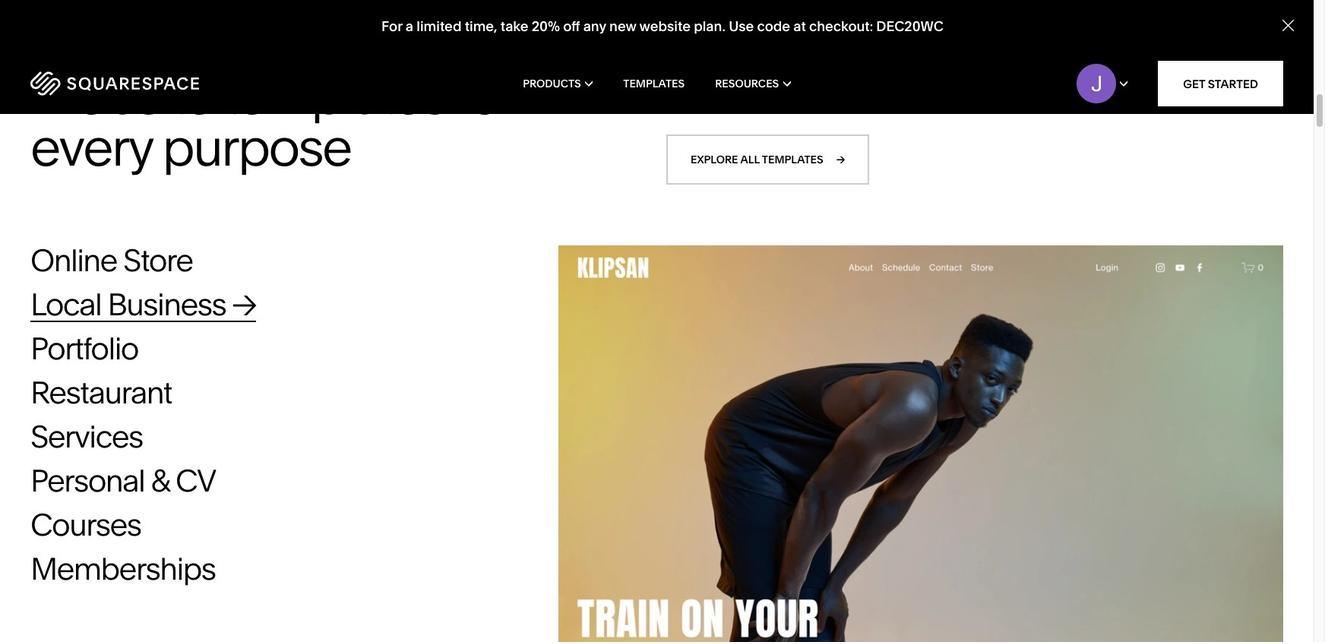 Task type: vqa. For each thing, say whether or not it's contained in the screenshot.
sure
no



Task type: describe. For each thing, give the bounding box(es) containing it.
new
[[609, 18, 636, 35]]

courses
[[30, 506, 141, 543]]

own,
[[957, 71, 984, 86]]

fit
[[1092, 71, 1103, 86]]

or
[[883, 71, 895, 86]]

limited
[[417, 18, 462, 35]]

website templates for every purpose
[[30, 64, 514, 178]]

using
[[803, 88, 834, 103]]

for
[[381, 18, 402, 35]]

0 vertical spatial →
[[836, 153, 845, 166]]

style
[[1133, 71, 1160, 86]]

take
[[501, 18, 528, 35]]

every
[[30, 115, 152, 178]]

explore
[[691, 153, 738, 166]]

templates link
[[623, 53, 685, 114]]

website inside start with a flexible designer template or build your own, then customize to fit your style and professional needs using our drag-and-drop website builder.
[[947, 88, 992, 103]]

→ inside online store local business → portfolio restaurant services personal & cv courses memberships
[[232, 286, 256, 323]]

any
[[583, 18, 606, 35]]

online store link
[[30, 242, 223, 279]]

squarespace logo image
[[30, 71, 199, 96]]

code
[[757, 18, 790, 35]]

memberships link
[[30, 550, 246, 587]]

portfolio link
[[30, 330, 168, 367]]

restaurant link
[[30, 374, 202, 411]]

needs
[[764, 88, 800, 103]]

services
[[30, 418, 143, 455]]

get started
[[1183, 76, 1258, 91]]

explore all templates
[[691, 153, 824, 166]]

and-
[[891, 88, 917, 103]]

products
[[523, 77, 581, 90]]

our
[[837, 88, 856, 103]]

personal & cv link
[[30, 462, 246, 499]]

website
[[30, 64, 212, 127]]

flexible
[[732, 71, 773, 86]]

and
[[666, 88, 688, 103]]

for
[[456, 64, 514, 127]]

started
[[1208, 76, 1258, 91]]

courses link
[[30, 506, 171, 543]]

local
[[30, 286, 101, 323]]

start with a flexible designer template or build your own, then customize to fit your style and professional needs using our drag-and-drop website builder.
[[666, 71, 1160, 103]]

at
[[794, 18, 806, 35]]

customize
[[1016, 71, 1075, 86]]

start
[[666, 71, 693, 86]]

0 vertical spatial website
[[639, 18, 691, 35]]

&
[[151, 462, 169, 499]]



Task type: locate. For each thing, give the bounding box(es) containing it.
get
[[1183, 76, 1205, 91]]

resources button
[[715, 53, 791, 114]]

20%
[[532, 18, 560, 35]]

2 your from the left
[[1105, 71, 1130, 86]]

cv
[[176, 462, 216, 499]]

→
[[836, 153, 845, 166], [232, 286, 256, 323]]

a
[[406, 18, 413, 35], [722, 71, 729, 86]]

1 horizontal spatial your
[[1105, 71, 1130, 86]]

off
[[563, 18, 580, 35]]

builder.
[[995, 88, 1038, 103]]

purpose
[[162, 115, 351, 178]]

0 horizontal spatial a
[[406, 18, 413, 35]]

1 vertical spatial a
[[722, 71, 729, 86]]

1 horizontal spatial →
[[836, 153, 845, 166]]

designer
[[776, 71, 826, 86]]

templates
[[223, 64, 445, 127], [762, 153, 824, 166]]

store
[[123, 242, 193, 279]]

build
[[898, 71, 927, 86]]

services link
[[30, 418, 173, 455]]

a right for at the top left of page
[[406, 18, 413, 35]]

products button
[[523, 53, 593, 114]]

time,
[[465, 18, 497, 35]]

drop
[[917, 88, 945, 103]]

1 horizontal spatial templates
[[762, 153, 824, 166]]

templates
[[623, 77, 685, 90]]

your right fit at the right of the page
[[1105, 71, 1130, 86]]

1 vertical spatial templates
[[762, 153, 824, 166]]

website right the new
[[639, 18, 691, 35]]

0 horizontal spatial your
[[929, 71, 954, 86]]

a inside start with a flexible designer template or build your own, then customize to fit your style and professional needs using our drag-and-drop website builder.
[[722, 71, 729, 86]]

plan.
[[694, 18, 726, 35]]

all
[[741, 153, 760, 166]]

1 vertical spatial →
[[232, 286, 256, 323]]

0 vertical spatial a
[[406, 18, 413, 35]]

then
[[987, 71, 1013, 86]]

restaurant
[[30, 374, 172, 411]]

website down own,
[[947, 88, 992, 103]]

1 horizontal spatial a
[[722, 71, 729, 86]]

0 horizontal spatial templates
[[223, 64, 445, 127]]

your
[[929, 71, 954, 86], [1105, 71, 1130, 86]]

template
[[829, 71, 880, 86]]

checkout:
[[809, 18, 873, 35]]

dec20wc
[[876, 18, 944, 35]]

portfolio
[[30, 330, 138, 367]]

use
[[729, 18, 754, 35]]

squarespace logo link
[[30, 71, 281, 96]]

business
[[108, 286, 226, 323]]

personal
[[30, 462, 145, 499]]

online store local business → portfolio restaurant services personal & cv courses memberships
[[30, 242, 256, 587]]

resources
[[715, 77, 779, 90]]

0 vertical spatial templates
[[223, 64, 445, 127]]

your up drop in the top of the page
[[929, 71, 954, 86]]

website
[[639, 18, 691, 35], [947, 88, 992, 103]]

memberships
[[30, 550, 215, 587]]

0 horizontal spatial →
[[232, 286, 256, 323]]

drag-
[[859, 88, 891, 103]]

1 horizontal spatial website
[[947, 88, 992, 103]]

0 horizontal spatial website
[[639, 18, 691, 35]]

to
[[1078, 71, 1089, 86]]

1 your from the left
[[929, 71, 954, 86]]

online
[[30, 242, 117, 279]]

templates inside website templates for every purpose
[[223, 64, 445, 127]]

a up "professional"
[[722, 71, 729, 86]]

for a limited time, take 20% off any new website plan. use code at checkout: dec20wc
[[381, 18, 944, 35]]

1 vertical spatial website
[[947, 88, 992, 103]]

with
[[696, 71, 719, 86]]

get started link
[[1158, 61, 1284, 106]]

professional
[[691, 88, 761, 103]]



